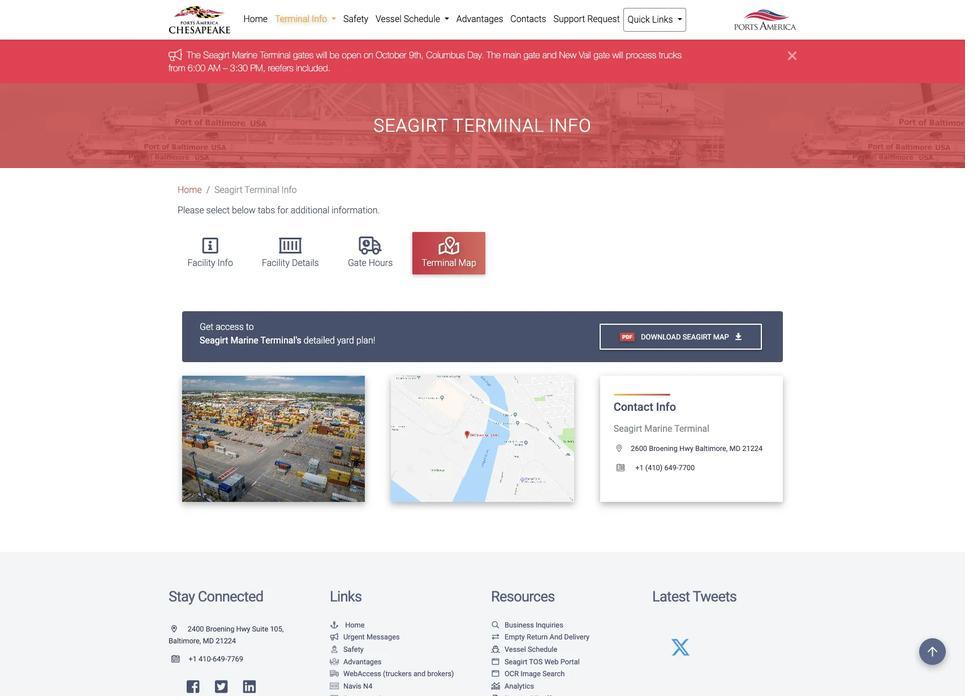 Task type: locate. For each thing, give the bounding box(es) containing it.
n4
[[363, 682, 373, 691]]

0 vertical spatial hwy
[[680, 444, 694, 453]]

1 facility from the left
[[188, 257, 215, 268]]

2 vertical spatial home link
[[330, 621, 365, 629]]

0 horizontal spatial home link
[[178, 185, 202, 195]]

facility info
[[188, 257, 233, 268]]

marine
[[232, 50, 258, 60], [231, 335, 259, 346], [645, 424, 673, 434]]

1 browser image from the top
[[491, 659, 500, 666]]

2 facility from the left
[[262, 257, 290, 268]]

6:00
[[188, 63, 206, 73]]

0 vertical spatial seagirt terminal info
[[374, 115, 592, 136]]

and left brokers)
[[414, 670, 426, 678]]

facility
[[188, 257, 215, 268], [262, 257, 290, 268]]

map marker alt image inside 2600 broening hwy baltimore, md 21224 link
[[617, 446, 631, 453]]

seagirt terminal info
[[374, 115, 592, 136], [215, 185, 297, 195]]

contacts
[[511, 14, 547, 24]]

get  access to seagirt marine terminal's detailed yard plan!
[[200, 322, 376, 346]]

search image
[[491, 622, 500, 629]]

get directions
[[449, 435, 507, 443]]

1 vertical spatial vessel
[[505, 645, 526, 654]]

map marker alt image
[[617, 446, 631, 453], [172, 626, 186, 633]]

click to zoom
[[241, 435, 296, 443]]

1 vertical spatial vessel schedule
[[505, 645, 558, 654]]

information.
[[332, 205, 380, 216]]

the up 6:00 at the top
[[187, 50, 201, 60]]

safety link down urgent
[[330, 645, 364, 654]]

649- right '(410)'
[[665, 464, 679, 472]]

detailed
[[304, 335, 335, 346]]

home left "terminal info"
[[244, 14, 268, 24]]

home up please at left
[[178, 185, 202, 195]]

0 horizontal spatial baltimore,
[[169, 637, 201, 646]]

links
[[653, 14, 673, 25], [330, 588, 362, 605]]

1 horizontal spatial hwy
[[680, 444, 694, 453]]

facility info link
[[179, 232, 242, 274]]

browser image
[[491, 659, 500, 666], [491, 671, 500, 678]]

close image
[[789, 49, 797, 62]]

map marker alt image inside 2400 broening hwy suite 105, baltimore, md 21224 link
[[172, 626, 186, 633]]

exchange image
[[491, 634, 500, 642]]

container storage image
[[330, 683, 339, 690]]

1 vertical spatial map marker alt image
[[172, 626, 186, 633]]

vessel down empty
[[505, 645, 526, 654]]

vessel schedule link up 9th,
[[372, 8, 453, 31]]

hwy for baltimore,
[[680, 444, 694, 453]]

gate right vail
[[594, 50, 610, 60]]

click to zoom button
[[221, 426, 326, 452]]

links right quick
[[653, 14, 673, 25]]

facility down please at left
[[188, 257, 215, 268]]

0 vertical spatial links
[[653, 14, 673, 25]]

map marker alt image up phone office icon
[[617, 446, 631, 453]]

2 horizontal spatial home
[[345, 621, 365, 629]]

1 vertical spatial safety link
[[330, 645, 364, 654]]

1 horizontal spatial gate
[[594, 50, 610, 60]]

1 horizontal spatial md
[[730, 444, 741, 453]]

get
[[200, 322, 214, 333], [449, 435, 462, 443]]

broening up +1 (410) 649-7700
[[649, 444, 678, 453]]

analytics image
[[491, 683, 500, 690]]

user hard hat image
[[330, 647, 339, 654]]

0 vertical spatial broening
[[649, 444, 678, 453]]

get left directions
[[449, 435, 462, 443]]

1 horizontal spatial map marker alt image
[[617, 446, 631, 453]]

0 vertical spatial home link
[[240, 8, 271, 31]]

0 vertical spatial to
[[246, 322, 254, 333]]

suite
[[252, 625, 268, 633]]

terminal map
[[422, 257, 477, 268]]

home up urgent
[[345, 621, 365, 629]]

1 vertical spatial broening
[[206, 625, 235, 633]]

1 horizontal spatial vessel
[[505, 645, 526, 654]]

contact info
[[614, 400, 677, 414]]

baltimore, down seagirt marine terminal
[[696, 444, 728, 453]]

arrow alt to bottom image
[[736, 333, 742, 341]]

vessel schedule up seagirt tos web portal "link"
[[505, 645, 558, 654]]

+1 410-649-7769 link
[[169, 655, 243, 664]]

+1 inside contact info 'tab panel'
[[636, 464, 644, 472]]

1 vertical spatial +1
[[189, 655, 197, 664]]

business inquiries
[[505, 621, 564, 629]]

will left process
[[613, 50, 624, 60]]

1 horizontal spatial baltimore,
[[696, 444, 728, 453]]

terminal map link
[[413, 232, 486, 274]]

1 horizontal spatial and
[[543, 50, 557, 60]]

0 horizontal spatial schedule
[[404, 14, 440, 24]]

safety up open
[[344, 14, 369, 24]]

2600
[[631, 444, 648, 453]]

the
[[187, 50, 201, 60], [487, 50, 501, 60]]

1 vertical spatial home
[[178, 185, 202, 195]]

map marker alt image for 2600 broening hwy baltimore, md 21224 link
[[617, 446, 631, 453]]

0 vertical spatial browser image
[[491, 659, 500, 666]]

1 horizontal spatial to
[[263, 435, 272, 443]]

empty
[[505, 633, 525, 642]]

1 vertical spatial marine
[[231, 335, 259, 346]]

1 vertical spatial hwy
[[236, 625, 250, 633]]

to right access
[[246, 322, 254, 333]]

+1 left '(410)'
[[636, 464, 644, 472]]

the seagirt marine terminal gates will be open on october 9th, columbus day. the main gate and new vail gate will process trucks from 6:00 am – 3:30 pm, reefers included. alert
[[0, 40, 966, 83]]

broening right 2400 on the bottom left of page
[[206, 625, 235, 633]]

broening inside 2400 broening hwy suite 105, baltimore, md 21224
[[206, 625, 235, 633]]

hwy
[[680, 444, 694, 453], [236, 625, 250, 633]]

649- inside contact info 'tab panel'
[[665, 464, 679, 472]]

vessel schedule link down empty
[[491, 645, 558, 654]]

hwy up 7700 in the right bottom of the page
[[680, 444, 694, 453]]

tab list
[[173, 227, 797, 280]]

vessel schedule up 9th,
[[376, 14, 443, 24]]

0 horizontal spatial home
[[178, 185, 202, 195]]

please
[[178, 205, 204, 216]]

0 horizontal spatial seagirt terminal info
[[215, 185, 297, 195]]

directions
[[464, 435, 505, 443]]

0 vertical spatial +1
[[636, 464, 644, 472]]

1 vertical spatial md
[[203, 637, 214, 646]]

0 vertical spatial 649-
[[665, 464, 679, 472]]

baltimore, down 2400 on the bottom left of page
[[169, 637, 201, 646]]

to right click
[[263, 435, 272, 443]]

terminal inside terminal info link
[[275, 14, 310, 24]]

home link up urgent
[[330, 621, 365, 629]]

1 horizontal spatial home
[[244, 14, 268, 24]]

1 vertical spatial 21224
[[216, 637, 236, 646]]

schedule up 9th,
[[404, 14, 440, 24]]

1 vertical spatial baltimore,
[[169, 637, 201, 646]]

0 vertical spatial vessel schedule link
[[372, 8, 453, 31]]

for
[[278, 205, 289, 216]]

advantages link
[[453, 8, 507, 31], [330, 658, 382, 666]]

advantages link up 'webaccess'
[[330, 658, 382, 666]]

browser image up analytics image
[[491, 671, 500, 678]]

links up anchor image
[[330, 588, 362, 605]]

schedule
[[404, 14, 440, 24], [528, 645, 558, 654]]

649- down 2400 broening hwy suite 105, baltimore, md 21224 link
[[213, 655, 227, 664]]

get inside 'get  access to seagirt marine terminal's detailed yard plan!'
[[200, 322, 214, 333]]

0 horizontal spatial vessel
[[376, 14, 402, 24]]

map marker alt image for 2400 broening hwy suite 105, baltimore, md 21224 link
[[172, 626, 186, 633]]

to
[[246, 322, 254, 333], [263, 435, 272, 443]]

2 vertical spatial home
[[345, 621, 365, 629]]

webaccess
[[344, 670, 381, 678]]

1 horizontal spatial the
[[487, 50, 501, 60]]

0 vertical spatial md
[[730, 444, 741, 453]]

marine down access
[[231, 335, 259, 346]]

facebook square image
[[187, 680, 199, 694]]

will
[[316, 50, 327, 60], [613, 50, 624, 60]]

stay connected
[[169, 588, 263, 605]]

1 the from the left
[[187, 50, 201, 60]]

649- for 7769
[[213, 655, 227, 664]]

0 vertical spatial vessel
[[376, 14, 402, 24]]

advantages link up day.
[[453, 8, 507, 31]]

home for home link associated with terminal info link
[[244, 14, 268, 24]]

1 horizontal spatial vessel schedule link
[[491, 645, 558, 654]]

contact info tab panel
[[169, 312, 797, 516]]

1 horizontal spatial links
[[653, 14, 673, 25]]

directions image
[[507, 435, 517, 443]]

0 vertical spatial safety
[[344, 14, 369, 24]]

(truckers
[[383, 670, 412, 678]]

get for get directions
[[449, 435, 462, 443]]

0 horizontal spatial vessel schedule
[[376, 14, 443, 24]]

the right day.
[[487, 50, 501, 60]]

hwy inside contact info 'tab panel'
[[680, 444, 694, 453]]

ship image
[[491, 647, 500, 654]]

0 horizontal spatial the
[[187, 50, 201, 60]]

1 vertical spatial to
[[263, 435, 272, 443]]

facility left "details"
[[262, 257, 290, 268]]

terminal inside contact info 'tab panel'
[[675, 424, 710, 434]]

safety down urgent
[[344, 645, 364, 654]]

safety
[[344, 14, 369, 24], [344, 645, 364, 654]]

terminal inside the seagirt marine terminal gates will be open on october 9th, columbus day. the main gate and new vail gate will process trucks from 6:00 am – 3:30 pm, reefers included.
[[260, 50, 291, 60]]

brokers)
[[428, 670, 454, 678]]

649- for 7700
[[665, 464, 679, 472]]

vessel schedule
[[376, 14, 443, 24], [505, 645, 558, 654]]

info for terminal info
[[312, 14, 327, 24]]

get left access
[[200, 322, 214, 333]]

0 vertical spatial map marker alt image
[[617, 446, 631, 453]]

0 horizontal spatial to
[[246, 322, 254, 333]]

map marker alt image left 2400 on the bottom left of page
[[172, 626, 186, 633]]

gate right main
[[524, 50, 540, 60]]

1 vertical spatial get
[[449, 435, 462, 443]]

md inside 2400 broening hwy suite 105, baltimore, md 21224
[[203, 637, 214, 646]]

schedule up seagirt tos web portal
[[528, 645, 558, 654]]

facility for facility details
[[262, 257, 290, 268]]

day.
[[468, 50, 484, 60]]

2400
[[188, 625, 204, 633]]

tweets
[[693, 588, 737, 605]]

vessel up the october
[[376, 14, 402, 24]]

0 horizontal spatial broening
[[206, 625, 235, 633]]

1 horizontal spatial vessel schedule
[[505, 645, 558, 654]]

1 horizontal spatial facility
[[262, 257, 290, 268]]

columbus
[[426, 50, 465, 60]]

1 horizontal spatial advantages link
[[453, 8, 507, 31]]

info inside 'tab panel'
[[657, 400, 677, 414]]

1 vertical spatial links
[[330, 588, 362, 605]]

advantages up 'webaccess'
[[344, 658, 382, 666]]

support request link
[[550, 8, 624, 31]]

0 vertical spatial marine
[[232, 50, 258, 60]]

2 horizontal spatial home link
[[330, 621, 365, 629]]

0 vertical spatial home
[[244, 14, 268, 24]]

marine down contact info
[[645, 424, 673, 434]]

0 horizontal spatial advantages link
[[330, 658, 382, 666]]

0 vertical spatial advantages link
[[453, 8, 507, 31]]

0 vertical spatial and
[[543, 50, 557, 60]]

will left the be at the left of page
[[316, 50, 327, 60]]

0 vertical spatial 21224
[[743, 444, 763, 453]]

1 horizontal spatial +1
[[636, 464, 644, 472]]

home
[[244, 14, 268, 24], [178, 185, 202, 195], [345, 621, 365, 629]]

download
[[641, 333, 681, 341]]

please select below tabs for additional information.
[[178, 205, 380, 216]]

october
[[376, 50, 407, 60]]

terminal's
[[261, 335, 302, 346]]

+1 left "410-"
[[189, 655, 197, 664]]

0 horizontal spatial +1
[[189, 655, 197, 664]]

info inside tab list
[[218, 257, 233, 268]]

baltimore,
[[696, 444, 728, 453], [169, 637, 201, 646]]

baltimore, inside 2400 broening hwy suite 105, baltimore, md 21224
[[169, 637, 201, 646]]

1 vertical spatial and
[[414, 670, 426, 678]]

seagirt
[[203, 50, 230, 60], [374, 115, 448, 136], [215, 185, 243, 195], [683, 333, 712, 341], [200, 335, 228, 346], [614, 424, 643, 434], [505, 658, 528, 666]]

broening inside contact info 'tab panel'
[[649, 444, 678, 453]]

0 horizontal spatial gate
[[524, 50, 540, 60]]

webaccess (truckers and brokers) link
[[330, 670, 454, 678]]

and inside the seagirt marine terminal gates will be open on october 9th, columbus day. the main gate and new vail gate will process trucks from 6:00 am – 3:30 pm, reefers included.
[[543, 50, 557, 60]]

0 horizontal spatial facility
[[188, 257, 215, 268]]

gate hours
[[348, 257, 393, 268]]

0 horizontal spatial 649-
[[213, 655, 227, 664]]

safety link up open
[[340, 8, 372, 31]]

1 horizontal spatial schedule
[[528, 645, 558, 654]]

hwy inside 2400 broening hwy suite 105, baltimore, md 21224
[[236, 625, 250, 633]]

(410)
[[646, 464, 663, 472]]

get directions link
[[429, 426, 537, 452]]

safety link for terminal info link
[[340, 8, 372, 31]]

contact
[[614, 400, 654, 414]]

1 horizontal spatial home link
[[240, 8, 271, 31]]

home link for "urgent messages" link on the left of the page
[[330, 621, 365, 629]]

browser image inside seagirt tos web portal "link"
[[491, 659, 500, 666]]

0 horizontal spatial md
[[203, 637, 214, 646]]

1 horizontal spatial will
[[613, 50, 624, 60]]

marine up the 3:30
[[232, 50, 258, 60]]

0 horizontal spatial links
[[330, 588, 362, 605]]

1 horizontal spatial get
[[449, 435, 462, 443]]

2 browser image from the top
[[491, 671, 500, 678]]

advantages
[[457, 14, 504, 24], [344, 658, 382, 666]]

hours
[[369, 257, 393, 268]]

2400 broening hwy suite 105, baltimore, md 21224
[[169, 625, 284, 646]]

vail
[[579, 50, 592, 60]]

safety link
[[340, 8, 372, 31], [330, 645, 364, 654]]

1 vertical spatial 649-
[[213, 655, 227, 664]]

browser image down ship icon
[[491, 659, 500, 666]]

included.
[[296, 63, 331, 73]]

download seagirt map
[[640, 333, 731, 341]]

2 safety from the top
[[344, 645, 364, 654]]

1 vertical spatial browser image
[[491, 671, 500, 678]]

0 horizontal spatial will
[[316, 50, 327, 60]]

phone office image
[[172, 656, 189, 663]]

messages
[[367, 633, 400, 642]]

0 horizontal spatial get
[[200, 322, 214, 333]]

home link
[[240, 8, 271, 31], [178, 185, 202, 195], [330, 621, 365, 629]]

broening for 2400
[[206, 625, 235, 633]]

0 horizontal spatial 21224
[[216, 637, 236, 646]]

0 vertical spatial get
[[200, 322, 214, 333]]

on
[[364, 50, 374, 60]]

broening for 2600
[[649, 444, 678, 453]]

0 vertical spatial safety link
[[340, 8, 372, 31]]

connected
[[198, 588, 263, 605]]

410-
[[199, 655, 213, 664]]

home link up please at left
[[178, 185, 202, 195]]

+1 for +1 (410) 649-7700
[[636, 464, 644, 472]]

home link left "terminal info"
[[240, 8, 271, 31]]

1 horizontal spatial 21224
[[743, 444, 763, 453]]

browser image inside ocr image search link
[[491, 671, 500, 678]]

0 vertical spatial baltimore,
[[696, 444, 728, 453]]

hwy left suite
[[236, 625, 250, 633]]

marine inside the seagirt marine terminal gates will be open on october 9th, columbus day. the main gate and new vail gate will process trucks from 6:00 am – 3:30 pm, reefers included.
[[232, 50, 258, 60]]

new
[[560, 50, 577, 60]]

linkedin image
[[243, 680, 256, 694]]

twitter square image
[[215, 680, 228, 694]]

1 horizontal spatial 649-
[[665, 464, 679, 472]]

0 horizontal spatial map marker alt image
[[172, 626, 186, 633]]

1 vertical spatial advantages
[[344, 658, 382, 666]]

and left new
[[543, 50, 557, 60]]

advantages up day.
[[457, 14, 504, 24]]

1 vertical spatial safety
[[344, 645, 364, 654]]



Task type: vqa. For each thing, say whether or not it's contained in the screenshot.
lift to the bottom
no



Task type: describe. For each thing, give the bounding box(es) containing it.
browser image for seagirt
[[491, 659, 500, 666]]

ocr image search
[[505, 670, 565, 678]]

the seagirt marine terminal gates will be open on october 9th, columbus day. the main gate and new vail gate will process trucks from 6:00 am – 3:30 pm, reefers included. link
[[169, 50, 682, 73]]

truck container image
[[330, 671, 339, 678]]

and
[[550, 633, 563, 642]]

safety link for "urgent messages" link on the left of the page
[[330, 645, 364, 654]]

seagirt inside the seagirt marine terminal gates will be open on october 9th, columbus day. the main gate and new vail gate will process trucks from 6:00 am – 3:30 pm, reefers included.
[[203, 50, 230, 60]]

latest
[[653, 588, 690, 605]]

2 will from the left
[[613, 50, 624, 60]]

click
[[241, 435, 261, 443]]

additional
[[291, 205, 330, 216]]

3:30
[[230, 63, 248, 73]]

business inquiries link
[[491, 621, 564, 629]]

0 vertical spatial vessel schedule
[[376, 14, 443, 24]]

the seagirt marine terminal gates will be open on october 9th, columbus day. the main gate and new vail gate will process trucks from 6:00 am – 3:30 pm, reefers included.
[[169, 50, 682, 73]]

marine inside 'get  access to seagirt marine terminal's detailed yard plan!'
[[231, 335, 259, 346]]

0 horizontal spatial and
[[414, 670, 426, 678]]

web
[[545, 658, 559, 666]]

1 vertical spatial home link
[[178, 185, 202, 195]]

seagirt tos web portal
[[505, 658, 580, 666]]

0 vertical spatial schedule
[[404, 14, 440, 24]]

empty return and delivery
[[505, 633, 590, 642]]

+1 (410) 649-7700
[[634, 464, 695, 472]]

0 horizontal spatial advantages
[[344, 658, 382, 666]]

+1 410-649-7769
[[189, 655, 243, 664]]

facility details link
[[253, 232, 328, 274]]

navis
[[344, 682, 362, 691]]

21224 inside 2400 broening hwy suite 105, baltimore, md 21224
[[216, 637, 236, 646]]

seagirt tos web portal link
[[491, 658, 580, 666]]

2 vertical spatial marine
[[645, 424, 673, 434]]

1 gate from the left
[[524, 50, 540, 60]]

info for contact info
[[657, 400, 677, 414]]

to inside button
[[263, 435, 272, 443]]

0 horizontal spatial vessel schedule link
[[372, 8, 453, 31]]

access
[[216, 322, 244, 333]]

analytics
[[505, 682, 534, 691]]

latest tweets
[[653, 588, 737, 605]]

1 horizontal spatial seagirt terminal info
[[374, 115, 592, 136]]

1 vertical spatial seagirt terminal info
[[215, 185, 297, 195]]

quick links
[[628, 14, 676, 25]]

baltimore, inside contact info 'tab panel'
[[696, 444, 728, 453]]

bullhorn image
[[330, 634, 339, 642]]

links inside quick links link
[[653, 14, 673, 25]]

9th,
[[409, 50, 424, 60]]

ocr
[[505, 670, 519, 678]]

2 gate from the left
[[594, 50, 610, 60]]

resources
[[491, 588, 555, 605]]

md inside contact info 'tab panel'
[[730, 444, 741, 453]]

facility details
[[262, 257, 319, 268]]

105,
[[270, 625, 284, 633]]

from
[[169, 63, 185, 73]]

gate hours link
[[339, 232, 402, 274]]

1 safety from the top
[[344, 14, 369, 24]]

2600 broening hwy baltimore, md 21224 link
[[614, 444, 763, 453]]

+1 for +1 410-649-7769
[[189, 655, 197, 664]]

go to top image
[[920, 639, 947, 665]]

search
[[543, 670, 565, 678]]

1 vertical spatial schedule
[[528, 645, 558, 654]]

details
[[292, 257, 319, 268]]

reefers
[[268, 63, 294, 73]]

image
[[521, 670, 541, 678]]

terminal info
[[275, 14, 330, 24]]

support
[[554, 14, 586, 24]]

business
[[505, 621, 534, 629]]

stay
[[169, 588, 195, 605]]

to inside 'get  access to seagirt marine terminal's detailed yard plan!'
[[246, 322, 254, 333]]

empty return and delivery link
[[491, 633, 590, 642]]

quick links link
[[624, 8, 687, 32]]

return
[[527, 633, 548, 642]]

hwy for suite
[[236, 625, 250, 633]]

home for home link to the middle
[[178, 185, 202, 195]]

support request
[[554, 14, 620, 24]]

browser image for ocr
[[491, 671, 500, 678]]

plan!
[[357, 335, 376, 346]]

be
[[330, 50, 340, 60]]

2600 broening hwy baltimore, md 21224
[[631, 444, 763, 453]]

0 vertical spatial advantages
[[457, 14, 504, 24]]

urgent messages
[[344, 633, 400, 642]]

home link for terminal info link
[[240, 8, 271, 31]]

main
[[504, 50, 521, 60]]

open
[[342, 50, 361, 60]]

terminal inside terminal map link
[[422, 257, 457, 268]]

inquiries
[[536, 621, 564, 629]]

pdf
[[623, 334, 633, 340]]

webaccess (truckers and brokers)
[[344, 670, 454, 678]]

trucks
[[659, 50, 682, 60]]

search plus image
[[296, 435, 307, 443]]

quick
[[628, 14, 650, 25]]

get for get  access to seagirt marine terminal's detailed yard plan!
[[200, 322, 214, 333]]

portal
[[561, 658, 580, 666]]

1 will from the left
[[316, 50, 327, 60]]

map
[[459, 257, 477, 268]]

hand receiving image
[[330, 659, 339, 666]]

map
[[714, 333, 730, 341]]

terminal info link
[[271, 8, 340, 31]]

gates
[[293, 50, 314, 60]]

21224 inside contact info 'tab panel'
[[743, 444, 763, 453]]

tab list containing facility info
[[173, 227, 797, 280]]

zoom
[[274, 435, 295, 443]]

seagirt inside 'get  access to seagirt marine terminal's detailed yard plan!'
[[200, 335, 228, 346]]

bullhorn image
[[169, 49, 187, 61]]

1 vertical spatial advantages link
[[330, 658, 382, 666]]

phone office image
[[617, 465, 634, 472]]

1 vertical spatial vessel schedule link
[[491, 645, 558, 654]]

tabs
[[258, 205, 275, 216]]

gate
[[348, 257, 367, 268]]

info for facility info
[[218, 257, 233, 268]]

below
[[232, 205, 256, 216]]

select
[[206, 205, 230, 216]]

7700
[[679, 464, 695, 472]]

2 the from the left
[[487, 50, 501, 60]]

pm,
[[250, 63, 266, 73]]

anchor image
[[330, 622, 339, 629]]

7769
[[227, 655, 243, 664]]

–
[[223, 63, 228, 73]]

contacts link
[[507, 8, 550, 31]]

+1 (410) 649-7700 link
[[614, 464, 695, 472]]

facility for facility info
[[188, 257, 215, 268]]

delivery
[[565, 633, 590, 642]]

urgent
[[344, 633, 365, 642]]



